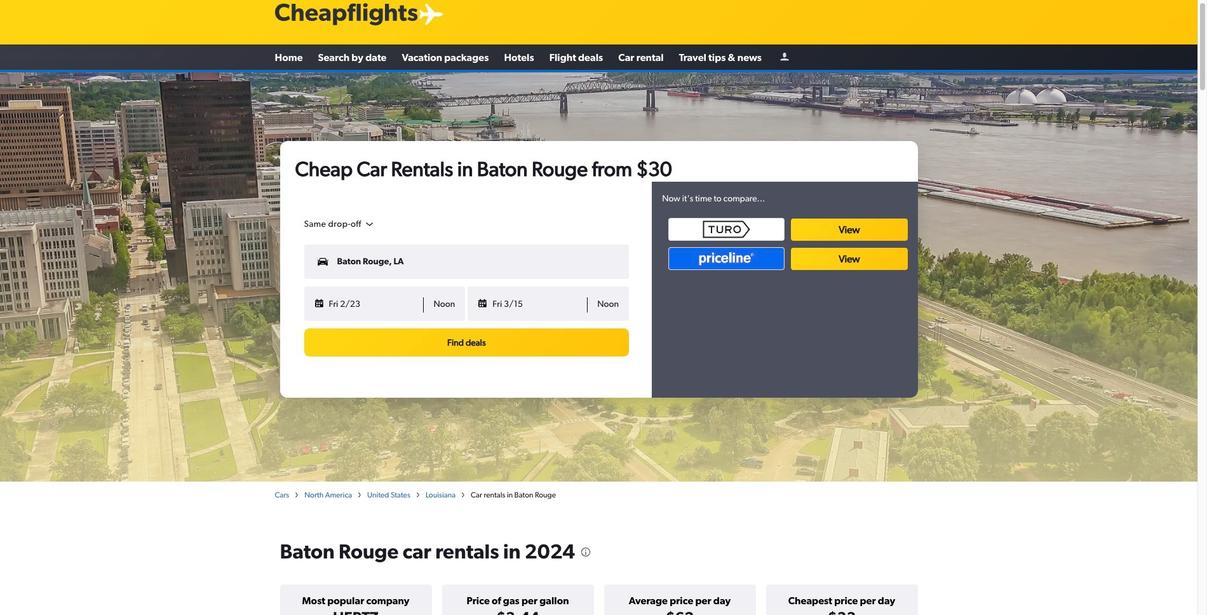 Task type: describe. For each thing, give the bounding box(es) containing it.
turo image
[[669, 218, 785, 241]]

baton rouge image
[[0, 72, 1198, 482]]

expedia image
[[697, 248, 761, 262]]



Task type: locate. For each thing, give the bounding box(es) containing it.
None text field
[[304, 245, 629, 279]]

Car drop-off location Same drop-off field
[[304, 219, 375, 230]]

autoeurope image
[[810, 250, 873, 260]]

None text field
[[304, 286, 629, 321]]

priceline image
[[669, 247, 785, 270]]



